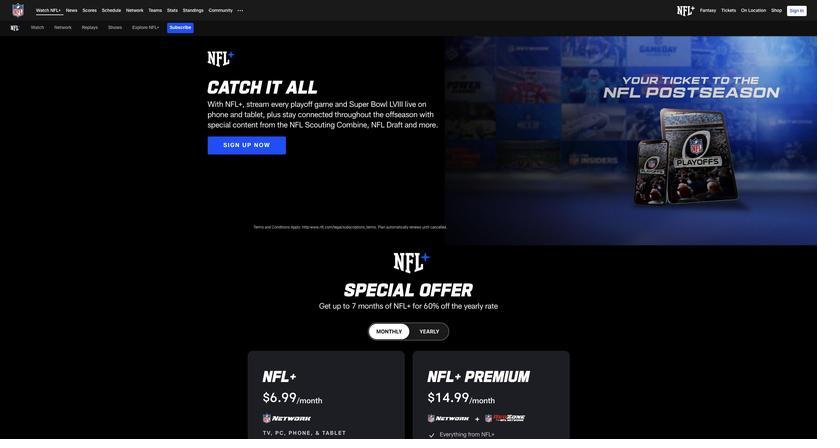 Task type: vqa. For each thing, say whether or not it's contained in the screenshot.
Medicine
no



Task type: describe. For each thing, give the bounding box(es) containing it.
and down offseason
[[405, 122, 417, 130]]

1 vertical spatial yearly
[[420, 329, 440, 335]]

schedule
[[102, 9, 121, 13]]

sign up now
[[223, 143, 270, 149]]

/ for nfl+ premium
[[470, 398, 473, 406]]

with nfl+, stream every playoff game and super bowl lviii live on phone and tablet, plus stay connected throughout the offseason with special content from the nfl scouting combine, nfl draft and more.
[[208, 102, 438, 130]]

special
[[344, 278, 415, 300]]

tv, pc, phone, & tablet
[[263, 432, 346, 437]]

check list element
[[428, 432, 436, 440]]

every
[[271, 102, 289, 109]]

month for nfl+ premium
[[473, 398, 495, 406]]

60%
[[424, 304, 439, 311]]

months
[[358, 304, 383, 311]]

offer
[[420, 278, 473, 300]]

6.99
[[270, 393, 297, 406]]

schedule link
[[102, 9, 121, 13]]

nfl+ down redzone and nfl network with nfl plus image
[[482, 433, 495, 439]]

apply:
[[291, 226, 301, 230]]

connected
[[298, 112, 333, 120]]

and up 'throughout'
[[335, 102, 347, 109]]

teams link
[[149, 9, 162, 13]]

draft
[[387, 122, 403, 130]]

month for nfl+
[[300, 398, 323, 406]]

bowl
[[371, 102, 388, 109]]

news link
[[66, 9, 77, 13]]

tickets link
[[722, 9, 736, 13]]

stats
[[167, 9, 178, 13]]

watch nfl+ link
[[36, 9, 61, 13]]

lviii
[[390, 102, 403, 109]]

nfl+ left news link
[[50, 9, 61, 13]]

nfl+ up 14.99
[[428, 367, 462, 385]]

&
[[316, 432, 320, 437]]

on
[[418, 102, 427, 109]]

/ for nfl+
[[297, 398, 300, 406]]

from inside with nfl+, stream every playoff game and super bowl lviii live on phone and tablet, plus stay connected throughout the offseason with special content from the nfl scouting combine, nfl draft and more.
[[260, 122, 275, 130]]

tickets
[[722, 9, 736, 13]]

nfl+,
[[225, 102, 245, 109]]

scores
[[83, 9, 97, 13]]

shop
[[772, 9, 782, 13]]

sign in button
[[788, 6, 807, 16]]

watch for watch
[[31, 26, 44, 30]]

terms
[[254, 226, 264, 230]]

nfl+ up 6.99
[[263, 367, 297, 385]]

of
[[385, 304, 392, 311]]

nfl+ right explore
[[149, 26, 159, 30]]

shows link
[[106, 21, 125, 35]]

on
[[742, 9, 748, 13]]

content
[[233, 122, 258, 130]]

premium
[[465, 367, 530, 385]]

stay
[[283, 112, 296, 120]]

shows
[[108, 26, 122, 30]]

all
[[286, 75, 318, 97]]

replays link
[[79, 21, 100, 35]]

explore nfl+ link
[[130, 21, 162, 35]]

special offer
[[344, 278, 473, 300]]

tv,
[[263, 432, 273, 437]]

$ 6.99 / month
[[263, 393, 323, 406]]

subscribe link
[[167, 23, 196, 33]]

and right terms
[[265, 226, 271, 230]]

dots image
[[238, 8, 243, 13]]

stats link
[[167, 9, 178, 13]]

with
[[420, 112, 434, 120]]

14.99
[[435, 393, 470, 406]]

combine,
[[337, 122, 369, 130]]

rate
[[485, 304, 498, 311]]

nfl network with nfl plus image
[[263, 414, 311, 424]]

1 vertical spatial the
[[277, 122, 288, 130]]

sign up now link
[[208, 137, 286, 155]]

2 horizontal spatial the
[[452, 304, 462, 311]]

1 vertical spatial network
[[54, 26, 72, 30]]

on location link
[[742, 9, 767, 13]]

sign
[[790, 9, 799, 14]]

location
[[749, 9, 767, 13]]

http:www.nfl.com/legal/subscriptions_terms.
[[302, 226, 377, 230]]

game
[[315, 102, 333, 109]]

phone,
[[289, 432, 314, 437]]

nfl+ right the of
[[394, 304, 411, 311]]

1 horizontal spatial the
[[373, 112, 384, 120]]



Task type: locate. For each thing, give the bounding box(es) containing it.
0 vertical spatial yearly
[[464, 304, 484, 311]]

1 horizontal spatial network
[[126, 9, 143, 13]]

$ for nfl+
[[263, 393, 270, 406]]

it
[[266, 75, 282, 97]]

scouting
[[305, 122, 335, 130]]

1 vertical spatial watch
[[31, 26, 44, 30]]

automatically
[[386, 226, 409, 230]]

stream
[[247, 102, 269, 109]]

1 / from the left
[[297, 398, 300, 406]]

nfl
[[290, 122, 303, 130], [371, 122, 385, 130]]

nfl down stay
[[290, 122, 303, 130]]

banner
[[0, 0, 818, 36]]

0 horizontal spatial yearly
[[420, 329, 440, 335]]

terms and conditions apply: http:www.nfl.com/legal/subscriptions_terms. plan automatically renews until cancelled.
[[254, 226, 447, 230]]

0 horizontal spatial network
[[54, 26, 72, 30]]

1 vertical spatial from
[[468, 433, 480, 439]]

1 vertical spatial network link
[[52, 21, 74, 35]]

live
[[405, 102, 416, 109]]

month inside $ 14.99 / month
[[473, 398, 495, 406]]

0 horizontal spatial /
[[297, 398, 300, 406]]

catch
[[208, 75, 262, 97]]

playoff
[[291, 102, 313, 109]]

conditions
[[272, 226, 290, 230]]

1 horizontal spatial yearly
[[464, 304, 484, 311]]

monthly
[[377, 329, 402, 335]]

7
[[352, 304, 356, 311]]

navigation containing watch
[[0, 21, 818, 36]]

2 nfl from the left
[[371, 122, 385, 130]]

0 horizontal spatial the
[[277, 122, 288, 130]]

0 vertical spatial network link
[[126, 9, 143, 13]]

pc,
[[275, 432, 287, 437]]

yearly down 60%
[[420, 329, 440, 335]]

1 horizontal spatial $
[[428, 393, 435, 406]]

replays
[[82, 26, 98, 30]]

1 $ from the left
[[263, 393, 270, 406]]

the
[[373, 112, 384, 120], [277, 122, 288, 130], [452, 304, 462, 311]]

shop link
[[772, 9, 782, 13]]

0 vertical spatial network
[[126, 9, 143, 13]]

yearly left rate
[[464, 304, 484, 311]]

plus
[[267, 112, 281, 120]]

nfl+ premium
[[428, 367, 530, 385]]

/ inside $ 6.99 / month
[[297, 398, 300, 406]]

0 horizontal spatial month
[[300, 398, 323, 406]]

on location
[[742, 9, 767, 13]]

everything
[[440, 433, 467, 439]]

/
[[297, 398, 300, 406], [470, 398, 473, 406]]

1 nfl from the left
[[290, 122, 303, 130]]

1 horizontal spatial network link
[[126, 9, 143, 13]]

network link
[[126, 9, 143, 13], [52, 21, 74, 35]]

from down plus
[[260, 122, 275, 130]]

plan
[[378, 226, 385, 230]]

up
[[333, 304, 341, 311]]

/ up nfl network with nfl plus image
[[297, 398, 300, 406]]

off
[[441, 304, 450, 311]]

with
[[208, 102, 223, 109]]

scores link
[[83, 9, 97, 13]]

1 horizontal spatial month
[[473, 398, 495, 406]]

navigation
[[0, 21, 818, 36]]

/ up redzone and nfl network with nfl plus image
[[470, 398, 473, 406]]

0 horizontal spatial network link
[[52, 21, 74, 35]]

the down bowl
[[373, 112, 384, 120]]

nfl+
[[50, 9, 61, 13], [149, 26, 159, 30], [394, 304, 411, 311], [263, 367, 297, 385], [428, 367, 462, 385], [482, 433, 495, 439]]

until
[[422, 226, 430, 230]]

from down redzone and nfl network with nfl plus image
[[468, 433, 480, 439]]

1 horizontal spatial from
[[468, 433, 480, 439]]

to
[[343, 304, 350, 311]]

0 vertical spatial from
[[260, 122, 275, 130]]

special
[[208, 122, 231, 130]]

up
[[242, 143, 252, 149]]

renews
[[410, 226, 421, 230]]

/ inside $ 14.99 / month
[[470, 398, 473, 406]]

phone
[[208, 112, 228, 120]]

secondary navigation logo image
[[10, 23, 21, 34]]

network link down news
[[52, 21, 74, 35]]

redzone and nfl network with nfl plus image
[[428, 414, 526, 424]]

$ for nfl+ premium
[[428, 393, 435, 406]]

nfl+ image
[[678, 6, 695, 16]]

1 horizontal spatial /
[[470, 398, 473, 406]]

catch it all
[[208, 75, 318, 97]]

2 / from the left
[[470, 398, 473, 406]]

0 horizontal spatial nfl
[[290, 122, 303, 130]]

0 vertical spatial watch
[[36, 9, 49, 13]]

month inside $ 6.99 / month
[[300, 398, 323, 406]]

network link up explore
[[126, 9, 143, 13]]

sign in
[[790, 9, 804, 14]]

1 month from the left
[[300, 398, 323, 406]]

offseason
[[386, 112, 418, 120]]

nfl left draft
[[371, 122, 385, 130]]

standings link
[[183, 9, 204, 13]]

everything from nfl+
[[440, 433, 496, 439]]

0 vertical spatial the
[[373, 112, 384, 120]]

watch up watch link
[[36, 9, 49, 13]]

month up redzone and nfl network with nfl plus image
[[473, 398, 495, 406]]

news
[[66, 9, 77, 13]]

0 horizontal spatial $
[[263, 393, 270, 406]]

community link
[[209, 9, 233, 13]]

for
[[413, 304, 422, 311]]

tablet
[[322, 432, 346, 437]]

super
[[349, 102, 369, 109]]

2 month from the left
[[473, 398, 495, 406]]

0 horizontal spatial from
[[260, 122, 275, 130]]

sign
[[223, 143, 240, 149]]

network up explore
[[126, 9, 143, 13]]

$ 14.99 / month
[[428, 393, 495, 406]]

network down news
[[54, 26, 72, 30]]

and down nfl+,
[[230, 112, 243, 120]]

throughout
[[335, 112, 371, 120]]

standings
[[183, 9, 204, 13]]

month
[[300, 398, 323, 406], [473, 398, 495, 406]]

watch nfl+
[[36, 9, 61, 13]]

the down stay
[[277, 122, 288, 130]]

subscribe
[[170, 26, 191, 30]]

nfl shield image
[[10, 3, 26, 18]]

nfl_plus_dark_raw_june_2022 image
[[388, 253, 430, 274]]

and
[[335, 102, 347, 109], [230, 112, 243, 120], [405, 122, 417, 130], [265, 226, 271, 230]]

explore
[[132, 26, 148, 30]]

network
[[126, 9, 143, 13], [54, 26, 72, 30]]

month right 6.99
[[300, 398, 323, 406]]

2 vertical spatial the
[[452, 304, 462, 311]]

watch down watch nfl+ link
[[31, 26, 44, 30]]

in
[[801, 9, 804, 14]]

1 horizontal spatial nfl
[[371, 122, 385, 130]]

from
[[260, 122, 275, 130], [468, 433, 480, 439]]

banner containing watch nfl+
[[0, 0, 818, 36]]

now
[[254, 143, 270, 149]]

more.
[[419, 122, 438, 130]]

2 $ from the left
[[428, 393, 435, 406]]

get up to 7 months of nfl+ for 60% off the yearly rate
[[319, 304, 498, 311]]

page main content main content
[[0, 36, 818, 440]]

fantasy link
[[701, 9, 717, 13]]

yearly
[[464, 304, 484, 311], [420, 329, 440, 335]]

fantasy
[[701, 9, 717, 13]]

community
[[209, 9, 233, 13]]

tablet,
[[245, 112, 265, 120]]

watch for watch nfl+
[[36, 9, 49, 13]]

the right off
[[452, 304, 462, 311]]



